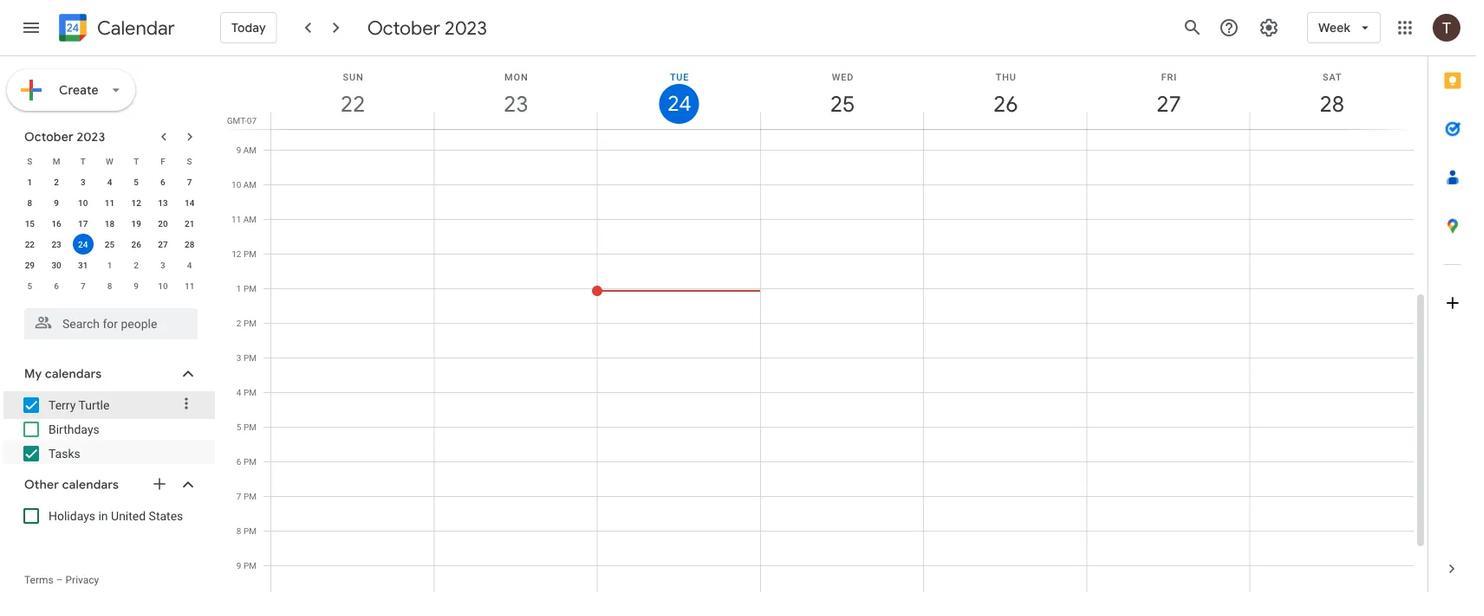 Task type: locate. For each thing, give the bounding box(es) containing it.
0 vertical spatial october
[[367, 16, 440, 40]]

my calendars
[[24, 367, 102, 382]]

0 horizontal spatial 28
[[185, 239, 194, 250]]

7 pm from the top
[[244, 457, 257, 467]]

27 inside row group
[[158, 239, 168, 250]]

26 down thu
[[993, 90, 1017, 118]]

1 horizontal spatial 11
[[185, 281, 194, 291]]

2 horizontal spatial 8
[[237, 526, 241, 537]]

7 row from the top
[[16, 276, 203, 297]]

27 link
[[1149, 84, 1189, 124]]

1 horizontal spatial 12
[[232, 249, 241, 259]]

2 for the november 2 element
[[134, 260, 139, 271]]

1 row from the top
[[16, 151, 203, 172]]

12 for 12 pm
[[232, 249, 241, 259]]

1 am from the top
[[243, 145, 257, 155]]

am for 10 am
[[243, 179, 257, 190]]

10 pm from the top
[[244, 561, 257, 571]]

21
[[185, 219, 194, 229]]

11 down "10 am"
[[232, 214, 241, 225]]

12 up 19 on the top left
[[131, 198, 141, 208]]

11 up the 18
[[105, 198, 115, 208]]

am for 11 am
[[243, 214, 257, 225]]

11
[[105, 198, 115, 208], [232, 214, 241, 225], [185, 281, 194, 291]]

0 horizontal spatial 10
[[78, 198, 88, 208]]

0 vertical spatial calendars
[[45, 367, 102, 382]]

27 down the 20
[[158, 239, 168, 250]]

28 link
[[1313, 84, 1353, 124]]

6 down f
[[160, 177, 165, 187]]

9 down gmt-
[[236, 145, 241, 155]]

6 row from the top
[[16, 255, 203, 276]]

my calendars list
[[3, 390, 215, 468]]

row containing 8
[[16, 192, 203, 213]]

s left m
[[27, 156, 32, 166]]

1 vertical spatial october
[[24, 129, 74, 145]]

s
[[27, 156, 32, 166], [187, 156, 192, 166]]

10 am
[[232, 179, 257, 190]]

5 row from the top
[[16, 234, 203, 255]]

10 up 11 am
[[232, 179, 241, 190]]

9 down 8 pm
[[237, 561, 241, 571]]

24 link
[[660, 84, 699, 124]]

28 down sat
[[1319, 90, 1344, 118]]

tab list
[[1429, 56, 1477, 545]]

1 horizontal spatial 25
[[829, 90, 854, 118]]

1 horizontal spatial 24
[[667, 90, 690, 117]]

7
[[187, 177, 192, 187], [81, 281, 86, 291], [237, 492, 241, 502]]

13
[[158, 198, 168, 208]]

1 horizontal spatial 1
[[107, 260, 112, 271]]

9 pm from the top
[[244, 526, 257, 537]]

fri
[[1162, 72, 1178, 82]]

10 inside grid
[[232, 179, 241, 190]]

0 horizontal spatial 2
[[54, 177, 59, 187]]

0 vertical spatial 7
[[187, 177, 192, 187]]

t right m
[[80, 156, 86, 166]]

november 4 element
[[179, 255, 200, 276]]

20
[[158, 219, 168, 229]]

0 horizontal spatial t
[[80, 156, 86, 166]]

0 vertical spatial 28
[[1319, 90, 1344, 118]]

1 vertical spatial 23
[[51, 239, 61, 250]]

row group containing 1
[[16, 172, 203, 297]]

october 2023 grid
[[16, 151, 203, 297]]

1 horizontal spatial 27
[[1156, 90, 1181, 118]]

1 vertical spatial calendars
[[62, 478, 119, 493]]

am down 07
[[243, 145, 257, 155]]

28 down 21
[[185, 239, 194, 250]]

0 vertical spatial 3
[[81, 177, 86, 187]]

3 up 10 element
[[81, 177, 86, 187]]

1 vertical spatial 22
[[25, 239, 35, 250]]

0 horizontal spatial 5
[[27, 281, 32, 291]]

12 down 11 am
[[232, 249, 241, 259]]

1 vertical spatial 5
[[27, 281, 32, 291]]

22
[[339, 90, 364, 118], [25, 239, 35, 250]]

1 up the 15 element
[[27, 177, 32, 187]]

0 horizontal spatial 1
[[27, 177, 32, 187]]

holidays
[[49, 509, 95, 524]]

7 down the 31 element
[[81, 281, 86, 291]]

2 row from the top
[[16, 172, 203, 192]]

tasks
[[49, 447, 80, 461]]

terms – privacy
[[24, 575, 99, 587]]

calendars
[[45, 367, 102, 382], [62, 478, 119, 493]]

1 horizontal spatial 4
[[187, 260, 192, 271]]

Search for people text field
[[35, 309, 187, 340]]

1 down 25 element
[[107, 260, 112, 271]]

wed
[[832, 72, 854, 82]]

other calendars
[[24, 478, 119, 493]]

1 vertical spatial 11
[[232, 214, 241, 225]]

8 pm from the top
[[244, 492, 257, 502]]

23 down mon
[[503, 90, 528, 118]]

12
[[131, 198, 141, 208], [232, 249, 241, 259]]

0 vertical spatial 26
[[993, 90, 1017, 118]]

7 down 6 pm
[[237, 492, 241, 502]]

12 pm
[[232, 249, 257, 259]]

t
[[80, 156, 86, 166], [134, 156, 139, 166]]

30 element
[[46, 255, 67, 276]]

1 pm from the top
[[244, 249, 257, 259]]

2 am from the top
[[243, 179, 257, 190]]

2023
[[445, 16, 487, 40], [77, 129, 105, 145]]

pm down 6 pm
[[244, 492, 257, 502]]

6
[[160, 177, 165, 187], [54, 281, 59, 291], [237, 457, 241, 467]]

25 down wed
[[829, 90, 854, 118]]

29
[[25, 260, 35, 271]]

10 down november 3 element
[[158, 281, 168, 291]]

10
[[232, 179, 241, 190], [78, 198, 88, 208], [158, 281, 168, 291]]

2 vertical spatial 4
[[237, 388, 241, 398]]

birthdays
[[49, 423, 99, 437]]

23 inside row group
[[51, 239, 61, 250]]

22 down the 15
[[25, 239, 35, 250]]

23 down 16
[[51, 239, 61, 250]]

3 up 4 pm
[[237, 353, 241, 363]]

0 horizontal spatial 22
[[25, 239, 35, 250]]

pm for 6 pm
[[244, 457, 257, 467]]

3 down 27 element
[[160, 260, 165, 271]]

1 vertical spatial 3
[[160, 260, 165, 271]]

calendars up terry turtle
[[45, 367, 102, 382]]

0 horizontal spatial 24
[[78, 239, 88, 250]]

october
[[367, 16, 440, 40], [24, 129, 74, 145]]

2 down m
[[54, 177, 59, 187]]

1 vertical spatial 26
[[131, 239, 141, 250]]

2 vertical spatial am
[[243, 214, 257, 225]]

9 down the november 2 element
[[134, 281, 139, 291]]

10 inside 10 element
[[78, 198, 88, 208]]

0 horizontal spatial 7
[[81, 281, 86, 291]]

5 up 12 element
[[134, 177, 139, 187]]

15
[[25, 219, 35, 229]]

m
[[53, 156, 60, 166]]

11 for 11 am
[[232, 214, 241, 225]]

2023 up 23 column header
[[445, 16, 487, 40]]

pm for 1 pm
[[244, 284, 257, 294]]

pm up 1 pm
[[244, 249, 257, 259]]

2 up november 9 element
[[134, 260, 139, 271]]

1 vertical spatial 2023
[[77, 129, 105, 145]]

october up 22 column header
[[367, 16, 440, 40]]

26 down 19 on the top left
[[131, 239, 141, 250]]

1 horizontal spatial 2023
[[445, 16, 487, 40]]

pm up 3 pm
[[244, 318, 257, 329]]

row containing 5
[[16, 276, 203, 297]]

calendars up the in
[[62, 478, 119, 493]]

2 vertical spatial 5
[[237, 422, 241, 433]]

pm up 2 pm
[[244, 284, 257, 294]]

row containing 22
[[16, 234, 203, 255]]

1
[[27, 177, 32, 187], [107, 260, 112, 271], [237, 284, 241, 294]]

10 for november 10 element
[[158, 281, 168, 291]]

1 vertical spatial 8
[[107, 281, 112, 291]]

0 vertical spatial am
[[243, 145, 257, 155]]

0 horizontal spatial 26
[[131, 239, 141, 250]]

8
[[27, 198, 32, 208], [107, 281, 112, 291], [237, 526, 241, 537]]

10 for 10 element
[[78, 198, 88, 208]]

31 element
[[73, 255, 93, 276]]

october 2023
[[367, 16, 487, 40], [24, 129, 105, 145]]

0 vertical spatial 24
[[667, 90, 690, 117]]

1 vertical spatial 12
[[232, 249, 241, 259]]

12 inside grid
[[232, 249, 241, 259]]

privacy
[[65, 575, 99, 587]]

terms
[[24, 575, 54, 587]]

7 inside grid
[[237, 492, 241, 502]]

10 inside november 10 element
[[158, 281, 168, 291]]

18
[[105, 219, 115, 229]]

12 for 12
[[131, 198, 141, 208]]

None search field
[[0, 302, 215, 340]]

pm down the 7 pm
[[244, 526, 257, 537]]

1 horizontal spatial 5
[[134, 177, 139, 187]]

22 down sun
[[339, 90, 364, 118]]

0 horizontal spatial 12
[[131, 198, 141, 208]]

am up 12 pm
[[243, 214, 257, 225]]

1 down 12 pm
[[237, 284, 241, 294]]

28 inside column header
[[1319, 90, 1344, 118]]

10 up 17
[[78, 198, 88, 208]]

23
[[503, 90, 528, 118], [51, 239, 61, 250]]

11 inside 11 element
[[105, 198, 115, 208]]

5 for 5 pm
[[237, 422, 241, 433]]

2 horizontal spatial 7
[[237, 492, 241, 502]]

pm for 12 pm
[[244, 249, 257, 259]]

1 vertical spatial 1
[[107, 260, 112, 271]]

1 horizontal spatial 22
[[339, 90, 364, 118]]

28
[[1319, 90, 1344, 118], [185, 239, 194, 250]]

9 up 16 element
[[54, 198, 59, 208]]

11 inside november 11 element
[[185, 281, 194, 291]]

1 horizontal spatial 6
[[160, 177, 165, 187]]

pm down 5 pm
[[244, 457, 257, 467]]

main drawer image
[[21, 17, 42, 38]]

3 pm from the top
[[244, 318, 257, 329]]

16
[[51, 219, 61, 229]]

1 pm
[[237, 284, 257, 294]]

5 up 6 pm
[[237, 422, 241, 433]]

27
[[1156, 90, 1181, 118], [158, 239, 168, 250]]

pm for 5 pm
[[244, 422, 257, 433]]

0 vertical spatial 25
[[829, 90, 854, 118]]

4 row from the top
[[16, 213, 203, 234]]

1 vertical spatial 6
[[54, 281, 59, 291]]

22 element
[[19, 234, 40, 255]]

24 cell
[[70, 234, 96, 255]]

1 horizontal spatial 7
[[187, 177, 192, 187]]

november 1 element
[[99, 255, 120, 276]]

2 pm from the top
[[244, 284, 257, 294]]

0 horizontal spatial october 2023
[[24, 129, 105, 145]]

pm for 8 pm
[[244, 526, 257, 537]]

8 inside grid
[[237, 526, 241, 537]]

3
[[81, 177, 86, 187], [160, 260, 165, 271], [237, 353, 241, 363]]

4 up 5 pm
[[237, 388, 241, 398]]

7 up 14 element
[[187, 177, 192, 187]]

0 vertical spatial 11
[[105, 198, 115, 208]]

0 vertical spatial 10
[[232, 179, 241, 190]]

w
[[106, 156, 113, 166]]

pm up 6 pm
[[244, 422, 257, 433]]

row group
[[16, 172, 203, 297]]

1 vertical spatial 7
[[81, 281, 86, 291]]

grid
[[222, 56, 1428, 594]]

07
[[247, 115, 257, 126]]

0 horizontal spatial 8
[[27, 198, 32, 208]]

17
[[78, 219, 88, 229]]

2
[[54, 177, 59, 187], [134, 260, 139, 271], [237, 318, 241, 329]]

grid containing 22
[[222, 56, 1428, 594]]

2 horizontal spatial 6
[[237, 457, 241, 467]]

2 vertical spatial 2
[[237, 318, 241, 329]]

4 pm from the top
[[244, 353, 257, 363]]

6 down 5 pm
[[237, 457, 241, 467]]

3 row from the top
[[16, 192, 203, 213]]

24 up 31
[[78, 239, 88, 250]]

am
[[243, 145, 257, 155], [243, 179, 257, 190], [243, 214, 257, 225]]

0 horizontal spatial 4
[[107, 177, 112, 187]]

pm down 8 pm
[[244, 561, 257, 571]]

6 pm from the top
[[244, 422, 257, 433]]

0 vertical spatial 6
[[160, 177, 165, 187]]

terry turtle
[[49, 398, 110, 413]]

23 inside the 'mon 23'
[[503, 90, 528, 118]]

2 vertical spatial 1
[[237, 284, 241, 294]]

4 up 11 element
[[107, 177, 112, 187]]

2 vertical spatial 6
[[237, 457, 241, 467]]

5
[[134, 177, 139, 187], [27, 281, 32, 291], [237, 422, 241, 433]]

3 for november 3 element
[[160, 260, 165, 271]]

0 horizontal spatial october
[[24, 129, 74, 145]]

4 for 4 pm
[[237, 388, 241, 398]]

1 vertical spatial 24
[[78, 239, 88, 250]]

3 am from the top
[[243, 214, 257, 225]]

today
[[232, 20, 266, 36]]

1 horizontal spatial 8
[[107, 281, 112, 291]]

0 vertical spatial 22
[[339, 90, 364, 118]]

2 vertical spatial 11
[[185, 281, 194, 291]]

23 column header
[[434, 56, 598, 129]]

0 horizontal spatial 23
[[51, 239, 61, 250]]

1 vertical spatial 25
[[105, 239, 115, 250]]

2 s from the left
[[187, 156, 192, 166]]

2 horizontal spatial 5
[[237, 422, 241, 433]]

settings menu image
[[1259, 17, 1280, 38]]

20 element
[[153, 213, 173, 234]]

24 down tue
[[667, 90, 690, 117]]

1 vertical spatial 10
[[78, 198, 88, 208]]

sun 22
[[339, 72, 364, 118]]

november 8 element
[[99, 276, 120, 297]]

5 pm from the top
[[244, 388, 257, 398]]

1 horizontal spatial t
[[134, 156, 139, 166]]

4
[[107, 177, 112, 187], [187, 260, 192, 271], [237, 388, 241, 398]]

17 element
[[73, 213, 93, 234]]

1 horizontal spatial 2
[[134, 260, 139, 271]]

5 down 29 element
[[27, 281, 32, 291]]

29 element
[[19, 255, 40, 276]]

0 horizontal spatial 25
[[105, 239, 115, 250]]

1 horizontal spatial 3
[[160, 260, 165, 271]]

0 vertical spatial 1
[[27, 177, 32, 187]]

s right f
[[187, 156, 192, 166]]

2 for 2 pm
[[237, 318, 241, 329]]

gmt-
[[227, 115, 247, 126]]

pm up 4 pm
[[244, 353, 257, 363]]

november 5 element
[[19, 276, 40, 297]]

my
[[24, 367, 42, 382]]

0 horizontal spatial 2023
[[77, 129, 105, 145]]

6 down 30 element
[[54, 281, 59, 291]]

1 horizontal spatial 10
[[158, 281, 168, 291]]

0 vertical spatial 12
[[131, 198, 141, 208]]

24 inside column header
[[667, 90, 690, 117]]

24 column header
[[597, 56, 761, 129]]

6 for 6 pm
[[237, 457, 241, 467]]

25 down the 18
[[105, 239, 115, 250]]

4 for november 4 element on the left top of the page
[[187, 260, 192, 271]]

27 down fri
[[1156, 90, 1181, 118]]

0 vertical spatial 27
[[1156, 90, 1181, 118]]

12 inside row group
[[131, 198, 141, 208]]

november 3 element
[[153, 255, 173, 276]]

2 vertical spatial 8
[[237, 526, 241, 537]]

1 horizontal spatial 23
[[503, 90, 528, 118]]

pm
[[244, 249, 257, 259], [244, 284, 257, 294], [244, 318, 257, 329], [244, 353, 257, 363], [244, 388, 257, 398], [244, 422, 257, 433], [244, 457, 257, 467], [244, 492, 257, 502], [244, 526, 257, 537], [244, 561, 257, 571]]

2 vertical spatial 7
[[237, 492, 241, 502]]

gmt-07
[[227, 115, 257, 126]]

26 element
[[126, 234, 147, 255]]

create
[[59, 82, 99, 98]]

9 for 9 pm
[[237, 561, 241, 571]]

25 link
[[823, 84, 863, 124]]

2 vertical spatial 3
[[237, 353, 241, 363]]

2 horizontal spatial 10
[[232, 179, 241, 190]]

am down 9 am
[[243, 179, 257, 190]]

pm up 5 pm
[[244, 388, 257, 398]]

2 horizontal spatial 2
[[237, 318, 241, 329]]

2023 down create
[[77, 129, 105, 145]]

privacy link
[[65, 575, 99, 587]]

2 up 3 pm
[[237, 318, 241, 329]]

25 inside the wed 25
[[829, 90, 854, 118]]

october up m
[[24, 129, 74, 145]]

november 6 element
[[46, 276, 67, 297]]

1 vertical spatial am
[[243, 179, 257, 190]]

4 up november 11 element
[[187, 260, 192, 271]]

19 element
[[126, 213, 147, 234]]

24 inside cell
[[78, 239, 88, 250]]

2 horizontal spatial 11
[[232, 214, 241, 225]]

1 vertical spatial 28
[[185, 239, 194, 250]]

14 element
[[179, 192, 200, 213]]

11 down november 4 element on the left top of the page
[[185, 281, 194, 291]]

9
[[236, 145, 241, 155], [54, 198, 59, 208], [134, 281, 139, 291], [237, 561, 241, 571]]

8 down the 7 pm
[[237, 526, 241, 537]]

23 link
[[496, 84, 536, 124]]

row
[[16, 151, 203, 172], [16, 172, 203, 192], [16, 192, 203, 213], [16, 213, 203, 234], [16, 234, 203, 255], [16, 255, 203, 276], [16, 276, 203, 297]]

1 vertical spatial 27
[[158, 239, 168, 250]]

8 up the 15 element
[[27, 198, 32, 208]]

1 horizontal spatial 28
[[1319, 90, 1344, 118]]

13 element
[[153, 192, 173, 213]]

0 horizontal spatial s
[[27, 156, 32, 166]]

1 vertical spatial 4
[[187, 260, 192, 271]]

2 horizontal spatial 4
[[237, 388, 241, 398]]

8 down november 1 element
[[107, 281, 112, 291]]

1 horizontal spatial october 2023
[[367, 16, 487, 40]]

t left f
[[134, 156, 139, 166]]

tasks list item
[[3, 440, 215, 468]]

1 vertical spatial october 2023
[[24, 129, 105, 145]]

8 for 8 pm
[[237, 526, 241, 537]]

tue
[[670, 72, 690, 82]]

3 inside november 3 element
[[160, 260, 165, 271]]



Task type: vqa. For each thing, say whether or not it's contained in the screenshot.


Task type: describe. For each thing, give the bounding box(es) containing it.
0 horizontal spatial 3
[[81, 177, 86, 187]]

28 element
[[179, 234, 200, 255]]

18 element
[[99, 213, 120, 234]]

4 pm
[[237, 388, 257, 398]]

united
[[111, 509, 146, 524]]

in
[[98, 509, 108, 524]]

november 2 element
[[126, 255, 147, 276]]

1 s from the left
[[27, 156, 32, 166]]

14
[[185, 198, 194, 208]]

pm for 7 pm
[[244, 492, 257, 502]]

26 column header
[[924, 56, 1088, 129]]

week button
[[1308, 7, 1381, 49]]

2 pm
[[237, 318, 257, 329]]

states
[[149, 509, 183, 524]]

pm for 3 pm
[[244, 353, 257, 363]]

–
[[56, 575, 63, 587]]

add other calendars image
[[151, 476, 168, 493]]

calendar element
[[55, 10, 175, 49]]

wed 25
[[829, 72, 854, 118]]

25 element
[[99, 234, 120, 255]]

9 am
[[236, 145, 257, 155]]

23 element
[[46, 234, 67, 255]]

5 pm
[[237, 422, 257, 433]]

1 for 1 pm
[[237, 284, 241, 294]]

today button
[[220, 7, 277, 49]]

1 t from the left
[[80, 156, 86, 166]]

1 horizontal spatial october
[[367, 16, 440, 40]]

3 for 3 pm
[[237, 353, 241, 363]]

my calendars button
[[3, 361, 215, 388]]

pm for 9 pm
[[244, 561, 257, 571]]

8 for november 8 element
[[107, 281, 112, 291]]

9 for november 9 element
[[134, 281, 139, 291]]

0 vertical spatial 4
[[107, 177, 112, 187]]

26 link
[[986, 84, 1026, 124]]

row containing 1
[[16, 172, 203, 192]]

calendar
[[97, 16, 175, 40]]

2 t from the left
[[134, 156, 139, 166]]

26 inside column header
[[993, 90, 1017, 118]]

5 for november 5 element
[[27, 281, 32, 291]]

mon
[[505, 72, 529, 82]]

november 10 element
[[153, 276, 173, 297]]

week
[[1319, 20, 1351, 36]]

holidays in united states
[[49, 509, 183, 524]]

30
[[51, 260, 61, 271]]

11 element
[[99, 192, 120, 213]]

november 7 element
[[73, 276, 93, 297]]

am for 9 am
[[243, 145, 257, 155]]

0 vertical spatial 5
[[134, 177, 139, 187]]

11 am
[[232, 214, 257, 225]]

terry turtle list item
[[3, 390, 215, 420]]

27 element
[[153, 234, 173, 255]]

sun
[[343, 72, 364, 82]]

f
[[161, 156, 165, 166]]

turtle
[[78, 398, 110, 413]]

25 inside row group
[[105, 239, 115, 250]]

terms link
[[24, 575, 54, 587]]

1 for november 1 element
[[107, 260, 112, 271]]

tue 24
[[667, 72, 690, 117]]

19
[[131, 219, 141, 229]]

other calendars button
[[3, 472, 215, 499]]

16 element
[[46, 213, 67, 234]]

0 vertical spatial 8
[[27, 198, 32, 208]]

sat
[[1323, 72, 1343, 82]]

22 column header
[[271, 56, 435, 129]]

11 for 11 element
[[105, 198, 115, 208]]

terry
[[49, 398, 76, 413]]

28 column header
[[1250, 56, 1414, 129]]

calendars for my calendars
[[45, 367, 102, 382]]

27 inside column header
[[1156, 90, 1181, 118]]

7 pm
[[237, 492, 257, 502]]

sat 28
[[1319, 72, 1344, 118]]

22 link
[[333, 84, 373, 124]]

22 inside column header
[[339, 90, 364, 118]]

25 column header
[[760, 56, 924, 129]]

31
[[78, 260, 88, 271]]

7 for november 7 element
[[81, 281, 86, 291]]

row containing 29
[[16, 255, 203, 276]]

create button
[[7, 69, 135, 111]]

row containing s
[[16, 151, 203, 172]]

6 for november 6 element
[[54, 281, 59, 291]]

row containing 15
[[16, 213, 203, 234]]

9 for 9 am
[[236, 145, 241, 155]]

7 for 7 pm
[[237, 492, 241, 502]]

21 element
[[179, 213, 200, 234]]

other
[[24, 478, 59, 493]]

10 element
[[73, 192, 93, 213]]

pm for 4 pm
[[244, 388, 257, 398]]

12 element
[[126, 192, 147, 213]]

11 for november 11 element
[[185, 281, 194, 291]]

pm for 2 pm
[[244, 318, 257, 329]]

22 inside october 2023 grid
[[25, 239, 35, 250]]

10 for 10 am
[[232, 179, 241, 190]]

calendar heading
[[94, 16, 175, 40]]

calendars for other calendars
[[62, 478, 119, 493]]

15 element
[[19, 213, 40, 234]]

november 11 element
[[179, 276, 200, 297]]

november 9 element
[[126, 276, 147, 297]]

fri 27
[[1156, 72, 1181, 118]]

9 pm
[[237, 561, 257, 571]]

0 vertical spatial october 2023
[[367, 16, 487, 40]]

3 pm
[[237, 353, 257, 363]]

thu
[[996, 72, 1017, 82]]

6 pm
[[237, 457, 257, 467]]

thu 26
[[993, 72, 1017, 118]]

8 pm
[[237, 526, 257, 537]]

mon 23
[[503, 72, 529, 118]]

27 column header
[[1087, 56, 1251, 129]]

28 inside row group
[[185, 239, 194, 250]]

26 inside october 2023 grid
[[131, 239, 141, 250]]

24, today element
[[73, 234, 93, 255]]



